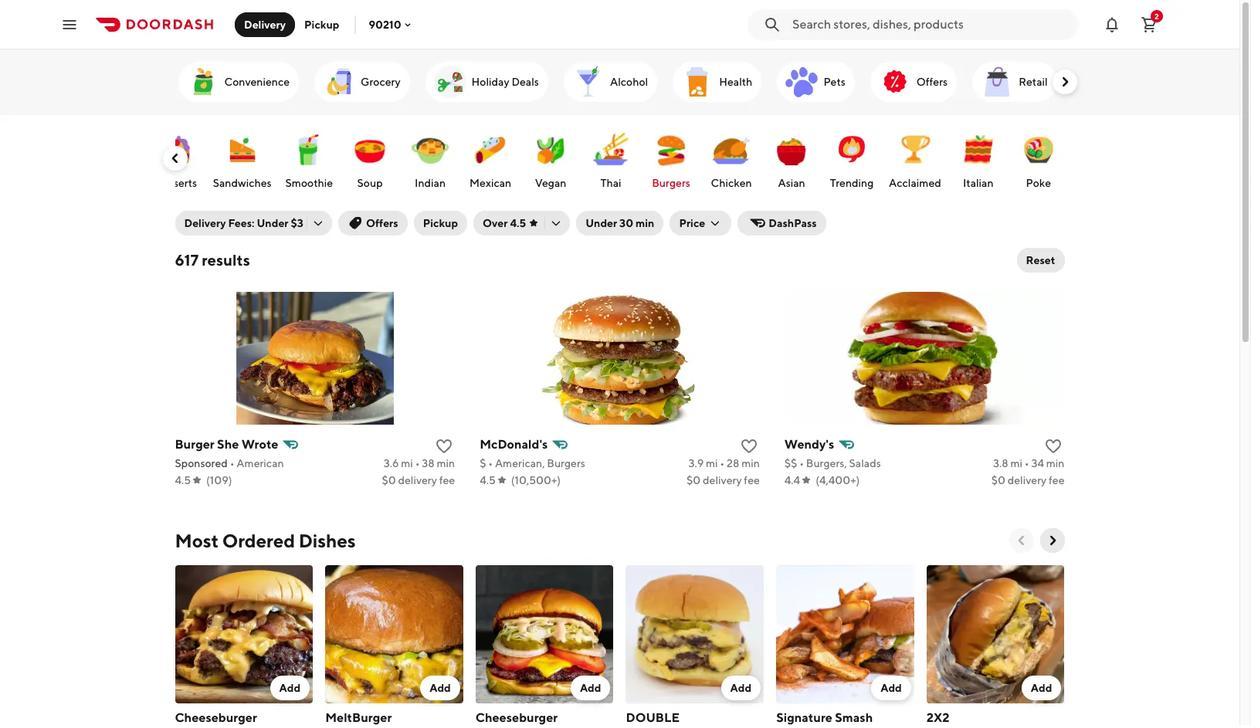 Task type: locate. For each thing, give the bounding box(es) containing it.
mi
[[401, 457, 413, 470], [706, 457, 718, 470], [1011, 457, 1023, 470]]

• right $$
[[800, 457, 804, 470]]

pickup down indian
[[423, 217, 458, 229]]

results
[[202, 251, 250, 269]]

3.6 mi • 38 min
[[384, 457, 455, 470]]

1 click to add this store to your saved list image from the left
[[435, 437, 454, 456]]

grocery
[[361, 76, 401, 88]]

0 vertical spatial pickup button
[[295, 12, 349, 37]]

smoothie
[[285, 177, 333, 189]]

click to add this store to your saved list image for wendy's
[[1045, 437, 1063, 456]]

$​0 delivery fee down 3.6 mi • 38 min
[[382, 474, 455, 487]]

$​0 delivery fee for burger she wrote
[[382, 474, 455, 487]]

previous button of carousel image
[[167, 151, 183, 166], [1014, 533, 1029, 548]]

3.8
[[993, 457, 1009, 470]]

3 click to add this store to your saved list image from the left
[[1045, 437, 1063, 456]]

0 horizontal spatial delivery
[[398, 474, 437, 487]]

delivery down 3.6 mi • 38 min
[[398, 474, 437, 487]]

0 horizontal spatial click to add this store to your saved list image
[[435, 437, 454, 456]]

2 horizontal spatial mi
[[1011, 457, 1023, 470]]

$​0 delivery fee for wendy's
[[992, 474, 1065, 487]]

1 horizontal spatial delivery
[[703, 474, 742, 487]]

delivery for delivery fees: under $3
[[184, 217, 226, 229]]

offers right offers image on the right of page
[[917, 76, 948, 88]]

4.5 right over on the top of the page
[[510, 217, 526, 229]]

1 horizontal spatial pickup button
[[414, 211, 467, 236]]

meltburger
[[325, 710, 392, 725]]

6 add from the left
[[1031, 682, 1052, 694]]

1 horizontal spatial under
[[586, 217, 617, 229]]

1 horizontal spatial click to add this store to your saved list image
[[740, 437, 758, 456]]

most
[[175, 530, 219, 551]]

2 horizontal spatial $​0 delivery fee
[[992, 474, 1065, 487]]

(109)
[[206, 474, 232, 487]]

burger she wrote
[[175, 437, 278, 452]]

3.8 mi • 34 min
[[993, 457, 1065, 470]]

(10,500+)
[[511, 474, 561, 487]]

pickup button
[[295, 12, 349, 37], [414, 211, 467, 236]]

pickup for bottommost pickup button
[[423, 217, 458, 229]]

0 horizontal spatial fee
[[439, 474, 455, 487]]

fee for burger she wrote
[[439, 474, 455, 487]]

convenience image
[[184, 63, 221, 100]]

0 horizontal spatial delivery
[[184, 217, 226, 229]]

$​0
[[382, 474, 396, 487], [687, 474, 701, 487], [992, 474, 1006, 487]]

3 mi from the left
[[1011, 457, 1023, 470]]

1 horizontal spatial fee
[[744, 474, 760, 487]]

click to add this store to your saved list image up "3.9 mi • 28 min"
[[740, 437, 758, 456]]

under
[[257, 217, 289, 229], [586, 217, 617, 229]]

0 vertical spatial burgers
[[652, 177, 690, 189]]

min right 28
[[742, 457, 760, 470]]

1 horizontal spatial offers
[[917, 76, 948, 88]]

fee down 3.8 mi • 34 min
[[1049, 474, 1065, 487]]

2 under from the left
[[586, 217, 617, 229]]

$​0 delivery fee for mcdonald's
[[687, 474, 760, 487]]

asian
[[778, 177, 805, 189]]

pets
[[824, 76, 846, 88]]

0 horizontal spatial cheeseburger
[[175, 710, 257, 725]]

fee for wendy's
[[1049, 474, 1065, 487]]

pickup button down indian
[[414, 211, 467, 236]]

$​0 delivery fee down 3.8 mi • 34 min
[[992, 474, 1065, 487]]

3 fee from the left
[[1049, 474, 1065, 487]]

2 horizontal spatial fee
[[1049, 474, 1065, 487]]

• right $
[[488, 457, 493, 470]]

34
[[1032, 457, 1044, 470]]

1 vertical spatial next button of carousel image
[[1045, 533, 1060, 548]]

1 add from the left
[[279, 682, 301, 694]]

2 fee from the left
[[744, 474, 760, 487]]

1 horizontal spatial $​0 delivery fee
[[687, 474, 760, 487]]

mcdonald's
[[480, 437, 548, 452]]

4.4
[[785, 474, 800, 487]]

fee down 3.6 mi • 38 min
[[439, 474, 455, 487]]

pickup right delivery button
[[304, 18, 339, 31]]

1 horizontal spatial mi
[[706, 457, 718, 470]]

28
[[727, 457, 739, 470]]

american,
[[495, 457, 545, 470]]

click to add this store to your saved list image for burger she wrote
[[435, 437, 454, 456]]

3.9
[[689, 457, 704, 470]]

1 vertical spatial delivery
[[184, 217, 226, 229]]

indian
[[415, 177, 446, 189]]

•
[[230, 457, 234, 470], [415, 457, 420, 470], [488, 457, 493, 470], [720, 457, 725, 470], [800, 457, 804, 470], [1025, 457, 1029, 470]]

mi right 3.6
[[401, 457, 413, 470]]

• down she
[[230, 457, 234, 470]]

delivery
[[244, 18, 286, 31], [184, 217, 226, 229]]

min right 38
[[437, 457, 455, 470]]

mi right 3.8
[[1011, 457, 1023, 470]]

cheeseburger
[[175, 710, 257, 725], [476, 710, 558, 725]]

delivery up the convenience
[[244, 18, 286, 31]]

4 add from the left
[[730, 682, 752, 694]]

2 horizontal spatial $​0
[[992, 474, 1006, 487]]

0 vertical spatial previous button of carousel image
[[167, 151, 183, 166]]

burgers
[[652, 177, 690, 189], [547, 457, 585, 470]]

mi right 3.9 at the right
[[706, 457, 718, 470]]

dashpass button
[[738, 211, 826, 236]]

617 results
[[175, 251, 250, 269]]

• left 28
[[720, 457, 725, 470]]

burgers up price
[[652, 177, 690, 189]]

0 horizontal spatial 4.5
[[175, 474, 191, 487]]

1 vertical spatial offers
[[366, 217, 398, 229]]

min for wendy's
[[1046, 457, 1065, 470]]

fees:
[[228, 217, 255, 229]]

0 horizontal spatial previous button of carousel image
[[167, 151, 183, 166]]

1 vertical spatial pickup
[[423, 217, 458, 229]]

delivery down "3.9 mi • 28 min"
[[703, 474, 742, 487]]

min right 30
[[636, 217, 655, 229]]

trending
[[830, 177, 874, 189]]

pickup
[[304, 18, 339, 31], [423, 217, 458, 229]]

grocery image
[[321, 63, 358, 100]]

1 under from the left
[[257, 217, 289, 229]]

3 $​0 delivery fee from the left
[[992, 474, 1065, 487]]

$3
[[291, 217, 303, 229]]

1 delivery from the left
[[398, 474, 437, 487]]

0 horizontal spatial $​0 delivery fee
[[382, 474, 455, 487]]

fee
[[439, 474, 455, 487], [744, 474, 760, 487], [1049, 474, 1065, 487]]

pickup button up grocery image
[[295, 12, 349, 37]]

min inside button
[[636, 217, 655, 229]]

0 horizontal spatial under
[[257, 217, 289, 229]]

sponsored
[[175, 457, 228, 470]]

0 horizontal spatial pickup button
[[295, 12, 349, 37]]

next button of carousel image
[[1057, 74, 1072, 90], [1045, 533, 1060, 548]]

2 horizontal spatial click to add this store to your saved list image
[[1045, 437, 1063, 456]]

delivery left fees:
[[184, 217, 226, 229]]

holiday
[[472, 76, 509, 88]]

$​0 down 3.8
[[992, 474, 1006, 487]]

1 horizontal spatial 4.5
[[480, 474, 496, 487]]

2 horizontal spatial delivery
[[1008, 474, 1047, 487]]

4.5 down sponsored at the left bottom of page
[[175, 474, 191, 487]]

under 30 min
[[586, 217, 655, 229]]

2 $​0 delivery fee from the left
[[687, 474, 760, 487]]

notification bell image
[[1103, 15, 1122, 34]]

0 horizontal spatial offers
[[366, 217, 398, 229]]

1 horizontal spatial previous button of carousel image
[[1014, 533, 1029, 548]]

over
[[483, 217, 508, 229]]

delivery down 3.8 mi • 34 min
[[1008, 474, 1047, 487]]

2 $​0 from the left
[[687, 474, 701, 487]]

0 horizontal spatial pickup
[[304, 18, 339, 31]]

delivery for mcdonald's
[[703, 474, 742, 487]]

2 horizontal spatial 4.5
[[510, 217, 526, 229]]

click to add this store to your saved list image
[[435, 437, 454, 456], [740, 437, 758, 456], [1045, 437, 1063, 456]]

delivery
[[398, 474, 437, 487], [703, 474, 742, 487], [1008, 474, 1047, 487]]

(4,400+)
[[816, 474, 860, 487]]

$$ • burgers, salads
[[785, 457, 881, 470]]

0 vertical spatial delivery
[[244, 18, 286, 31]]

$​0 down 3.9 at the right
[[687, 474, 701, 487]]

0 horizontal spatial mi
[[401, 457, 413, 470]]

click to add this store to your saved list image up 3.6 mi • 38 min
[[435, 437, 454, 456]]

retail image
[[979, 63, 1016, 100]]

min for burger she wrote
[[437, 457, 455, 470]]

1 vertical spatial pickup button
[[414, 211, 467, 236]]

1 $​0 from the left
[[382, 474, 396, 487]]

offers image
[[877, 63, 914, 100]]

$​0 delivery fee
[[382, 474, 455, 487], [687, 474, 760, 487], [992, 474, 1065, 487]]

2 mi from the left
[[706, 457, 718, 470]]

1 horizontal spatial $​0
[[687, 474, 701, 487]]

delivery inside button
[[244, 18, 286, 31]]

burgers up (10,500+)
[[547, 457, 585, 470]]

4.5 down $
[[480, 474, 496, 487]]

3 delivery from the left
[[1008, 474, 1047, 487]]

• left 34
[[1025, 457, 1029, 470]]

acclaimed
[[889, 177, 941, 189]]

under 30 min button
[[576, 211, 664, 236]]

$​0 down 3.6
[[382, 474, 396, 487]]

open menu image
[[60, 15, 79, 34]]

health
[[719, 76, 753, 88]]

fee down "3.9 mi • 28 min"
[[744, 474, 760, 487]]

0 vertical spatial pickup
[[304, 18, 339, 31]]

vegan
[[535, 177, 566, 189]]

0 vertical spatial offers
[[917, 76, 948, 88]]

offers
[[917, 76, 948, 88], [366, 217, 398, 229]]

1 horizontal spatial delivery
[[244, 18, 286, 31]]

1 mi from the left
[[401, 457, 413, 470]]

1 fee from the left
[[439, 474, 455, 487]]

4.5
[[510, 217, 526, 229], [175, 474, 191, 487], [480, 474, 496, 487]]

offers down soup
[[366, 217, 398, 229]]

grocery link
[[314, 62, 410, 102]]

1 horizontal spatial cheeseburger
[[476, 710, 558, 725]]

0 horizontal spatial burgers
[[547, 457, 585, 470]]

under left 30
[[586, 217, 617, 229]]

1 horizontal spatial pickup
[[423, 217, 458, 229]]

retail
[[1019, 76, 1048, 88]]

add button
[[270, 676, 310, 700], [270, 676, 310, 700], [420, 676, 460, 700], [420, 676, 460, 700], [571, 676, 611, 700], [721, 676, 761, 700], [721, 676, 761, 700], [871, 676, 911, 700], [1022, 676, 1062, 700], [1022, 676, 1062, 700]]

holiday deals image
[[431, 63, 469, 100]]

$​0 for wendy's
[[992, 474, 1006, 487]]

$​0 delivery fee down "3.9 mi • 28 min"
[[687, 474, 760, 487]]

click to add this store to your saved list image up 3.8 mi • 34 min
[[1045, 437, 1063, 456]]

0 horizontal spatial $​0
[[382, 474, 396, 487]]

under left the $3
[[257, 217, 289, 229]]

2 add from the left
[[430, 682, 451, 694]]

smash
[[835, 710, 873, 725]]

min right 34
[[1046, 457, 1065, 470]]

2 click to add this store to your saved list image from the left
[[740, 437, 758, 456]]

acclaimed link
[[886, 123, 944, 194]]

add for meltburger
[[430, 682, 451, 694]]

2x2
[[927, 710, 950, 725]]

2 delivery from the left
[[703, 474, 742, 487]]

pickup for topmost pickup button
[[304, 18, 339, 31]]

signature smash
[[776, 710, 873, 725]]

3 $​0 from the left
[[992, 474, 1006, 487]]

1 $​0 delivery fee from the left
[[382, 474, 455, 487]]

health link
[[673, 62, 762, 102]]

• left 38
[[415, 457, 420, 470]]



Task type: vqa. For each thing, say whether or not it's contained in the screenshot.
"Retail" icon
yes



Task type: describe. For each thing, give the bounding box(es) containing it.
mi for burger she wrote
[[401, 457, 413, 470]]

$​0 for burger she wrote
[[382, 474, 396, 487]]

3.6
[[384, 457, 399, 470]]

1 vertical spatial burgers
[[547, 457, 585, 470]]

add for cheeseburger
[[279, 682, 301, 694]]

$
[[480, 457, 486, 470]]

$ • american, burgers
[[480, 457, 585, 470]]

3 items, open order cart image
[[1140, 15, 1159, 34]]

4 • from the left
[[720, 457, 725, 470]]

holiday deals
[[472, 76, 539, 88]]

Store search: begin typing to search for stores available on DoorDash text field
[[792, 16, 1069, 33]]

alcohol link
[[564, 62, 658, 102]]

american
[[237, 457, 284, 470]]

thai
[[601, 177, 621, 189]]

retail link
[[973, 62, 1057, 102]]

38
[[422, 457, 435, 470]]

1 horizontal spatial burgers
[[652, 177, 690, 189]]

dishes
[[299, 530, 356, 551]]

trending link
[[826, 123, 878, 194]]

double
[[626, 710, 731, 725]]

signature
[[776, 710, 833, 725]]

dashpass
[[769, 217, 817, 229]]

reset
[[1026, 254, 1055, 266]]

wrote
[[241, 437, 278, 452]]

over 4.5
[[483, 217, 526, 229]]

617
[[175, 251, 199, 269]]

soup
[[357, 177, 383, 189]]

4.5 for mcdonald's
[[480, 474, 496, 487]]

30
[[620, 217, 633, 229]]

90210
[[369, 18, 401, 31]]

1 • from the left
[[230, 457, 234, 470]]

5 • from the left
[[800, 457, 804, 470]]

$​0 for mcdonald's
[[687, 474, 701, 487]]

pets image
[[784, 63, 821, 100]]

desserts
[[155, 177, 197, 189]]

mi for mcdonald's
[[706, 457, 718, 470]]

3 add from the left
[[580, 682, 601, 694]]

ordered
[[222, 530, 295, 551]]

0 vertical spatial next button of carousel image
[[1057, 74, 1072, 90]]

1 cheeseburger from the left
[[175, 710, 257, 725]]

click to add this store to your saved list image for mcdonald's
[[740, 437, 758, 456]]

2 • from the left
[[415, 457, 420, 470]]

mi for wendy's
[[1011, 457, 1023, 470]]

deals
[[512, 76, 539, 88]]

1 vertical spatial previous button of carousel image
[[1014, 533, 1029, 548]]

fee for mcdonald's
[[744, 474, 760, 487]]

price
[[679, 217, 705, 229]]

offers inside offers 'button'
[[366, 217, 398, 229]]

add for 2x2
[[1031, 682, 1052, 694]]

chicken
[[711, 177, 752, 189]]

convenience link
[[178, 62, 299, 102]]

$$
[[785, 457, 797, 470]]

min for mcdonald's
[[742, 457, 760, 470]]

delivery button
[[235, 12, 295, 37]]

she
[[217, 437, 239, 452]]

delivery for wendy's
[[1008, 474, 1047, 487]]

most ordered dishes
[[175, 530, 356, 551]]

delivery for burger she wrote
[[398, 474, 437, 487]]

delivery for delivery
[[244, 18, 286, 31]]

price button
[[670, 211, 732, 236]]

90210 button
[[369, 18, 414, 31]]

delivery fees: under $3
[[184, 217, 303, 229]]

burgers,
[[806, 457, 847, 470]]

3 • from the left
[[488, 457, 493, 470]]

offers inside offers link
[[917, 76, 948, 88]]

2 cheeseburger from the left
[[476, 710, 558, 725]]

burger
[[175, 437, 215, 452]]

salads
[[849, 457, 881, 470]]

health image
[[679, 63, 716, 100]]

poke
[[1026, 177, 1051, 189]]

3.9 mi • 28 min
[[689, 457, 760, 470]]

pets link
[[777, 62, 855, 102]]

convenience
[[224, 76, 290, 88]]

mexican
[[470, 177, 511, 189]]

2 button
[[1134, 9, 1165, 40]]

italian
[[963, 177, 994, 189]]

wendy's
[[785, 437, 834, 452]]

over 4.5 button
[[474, 211, 570, 236]]

under inside button
[[586, 217, 617, 229]]

6 • from the left
[[1025, 457, 1029, 470]]

offers button
[[338, 211, 408, 236]]

4.5 for burger she wrote
[[175, 474, 191, 487]]

alcohol
[[610, 76, 648, 88]]

5 add from the left
[[881, 682, 902, 694]]

holiday deals link
[[425, 62, 548, 102]]

sandwiches
[[213, 177, 272, 189]]

sponsored • american
[[175, 457, 284, 470]]

alcohol image
[[570, 63, 607, 100]]

2
[[1155, 11, 1159, 20]]

reset button
[[1017, 248, 1065, 273]]

4.5 inside "button"
[[510, 217, 526, 229]]

offers link
[[870, 62, 957, 102]]

add for double
[[730, 682, 752, 694]]



